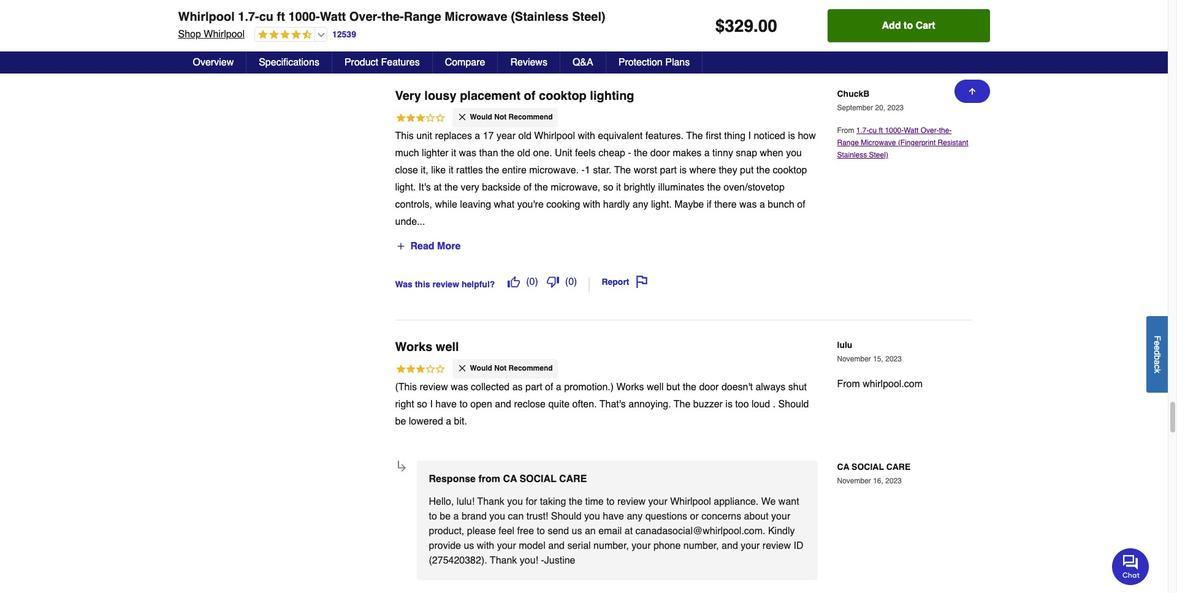 Task type: locate. For each thing, give the bounding box(es) containing it.
review
[[419, 2, 448, 13], [433, 280, 459, 290], [420, 382, 448, 393], [618, 497, 646, 508], [763, 541, 791, 552]]

1 vertical spatial ca
[[503, 474, 517, 485]]

2 number, from the left
[[684, 541, 719, 552]]

less
[[559, 36, 577, 47]]

also,
[[727, 19, 748, 30]]

1 vertical spatial at
[[625, 526, 633, 538]]

unit up reviews
[[503, 36, 519, 47]]

1 would from the top
[[470, 113, 492, 121]]

0 horizontal spatial have
[[436, 400, 457, 411]]

as
[[512, 2, 522, 13], [513, 382, 523, 393]]

range inside the 1.7-cu ft 1000-watt over-the- range microwave (fingerprint resistant stainless steel)
[[837, 139, 859, 147]]

cu up 4.5 stars image
[[259, 10, 274, 24]]

part up the reclose
[[526, 382, 543, 393]]

1 ( from the left
[[526, 277, 530, 288]]

ft up 4.5 stars image
[[277, 10, 285, 24]]

0 vertical spatial have
[[436, 400, 457, 411]]

cu inside the 1.7-cu ft 1000-watt over-the- range microwave (fingerprint resistant stainless steel)
[[869, 126, 877, 135]]

canadasocial@whirlpool.com.
[[636, 526, 766, 538]]

is left less
[[550, 36, 557, 47]]

collected up "back" on the top left of page
[[471, 2, 509, 13]]

-
[[628, 148, 631, 159], [582, 165, 585, 176], [541, 556, 544, 567]]

was this review helpful?
[[395, 280, 495, 290]]

the left time
[[569, 497, 583, 508]]

at right email
[[625, 526, 633, 538]]

1 horizontal spatial steel)
[[869, 151, 889, 159]]

2 0 from the left
[[569, 277, 574, 288]]

lulu!
[[457, 497, 475, 508]]

1 3 stars image from the top
[[395, 112, 446, 126]]

0 horizontal spatial unit
[[417, 131, 432, 142]]

12539
[[332, 29, 356, 39]]

0 horizontal spatial microwave
[[445, 10, 508, 24]]

recommend
[[509, 113, 553, 121], [509, 364, 553, 373]]

1 horizontal spatial 1000-
[[885, 126, 904, 135]]

unit right this
[[417, 131, 432, 142]]

social up 16, on the right
[[852, 463, 884, 472]]

2 would not recommend from the top
[[470, 364, 553, 373]]

1000- up 4.5 stars image
[[289, 10, 320, 24]]

0 horizontal spatial social
[[520, 474, 557, 485]]

0 vertical spatial be
[[395, 417, 406, 428]]

0 vertical spatial ca
[[837, 463, 850, 472]]

1 horizontal spatial have
[[603, 512, 624, 523]]

over- inside the 1.7-cu ft 1000-watt over-the- range microwave (fingerprint resistant stainless steel)
[[921, 126, 939, 135]]

0 horizontal spatial (
[[526, 277, 530, 288]]

1 horizontal spatial than
[[580, 36, 599, 47]]

. right also,
[[754, 16, 759, 36]]

3 stars image up (this
[[395, 364, 446, 377]]

at inside this unit replaces a 17 year old whirlpool with equivalent features.  the first thing i noticed is how much lighter it was than the old one. unit feels cheap - the door makes a tinny snap when you close it, like it rattles the entire microwave.  -1 star.  the worst part is where they put the cooktop light.  it's at the very backside of the microwave, so it brightly illuminates the oven/stovetop controls, while leaving what you're cooking with hardly any light.  maybe if there was a bunch of unde...
[[434, 182, 442, 193]]

0 vertical spatial november
[[837, 355, 871, 364]]

1 horizontal spatial care
[[887, 463, 911, 472]]

the up backside
[[486, 165, 499, 176]]

well
[[436, 341, 459, 355], [647, 382, 664, 393]]

when down "noticed"
[[760, 148, 784, 159]]

have inside (this review was collected as part of a promotion.) works well but the door doesn't always shut right so i have to open and reclose quite often. that's annoying. the buzzer is too loud . should be lowered a bit.
[[436, 400, 457, 411]]

september
[[837, 103, 873, 112]]

0 horizontal spatial be
[[395, 417, 406, 428]]

2023 inside chuckb september 20, 2023
[[888, 103, 904, 112]]

1 vertical spatial would not recommend
[[470, 364, 553, 373]]

close image down works well
[[457, 364, 467, 374]]

i
[[749, 131, 751, 142], [430, 400, 433, 411]]

at right it's
[[434, 182, 442, 193]]

1 horizontal spatial light.
[[651, 199, 672, 210]]

from
[[837, 126, 857, 135], [837, 379, 860, 390]]

1 horizontal spatial at
[[625, 526, 633, 538]]

with inside hello, lulu! thank you for taking the time to review your whirlpool appliance. we want to be a brand you can trust! should you have any questions or concerns about your product, please feel free to send us an email at canadasocial@whirlpool.com. kindly provide us with your model and serial number, your phone number, and your review id (275420382). thank you! -justine
[[477, 541, 494, 552]]

was
[[395, 280, 413, 290]]

0 vertical spatial unit
[[503, 36, 519, 47]]

1 vertical spatial should
[[551, 512, 582, 523]]

collected up open
[[471, 382, 510, 393]]

2 vertical spatial it
[[616, 182, 621, 193]]

2023 for works well
[[886, 355, 902, 364]]

1 vertical spatial ft
[[879, 126, 883, 135]]

over- up 12539
[[349, 10, 382, 24]]

1 vertical spatial unit
[[417, 131, 432, 142]]

plus image
[[396, 242, 406, 252]]

0 vertical spatial really
[[646, 2, 669, 13]]

flag image
[[636, 276, 648, 288]]

1 vertical spatial for
[[526, 497, 537, 508]]

whirlpool inside this unit replaces a 17 year old whirlpool with equivalent features.  the first thing i noticed is how much lighter it was than the old one. unit feels cheap - the door makes a tinny snap when you close it, like it rattles the entire microwave.  -1 star.  the worst part is where they put the cooktop light.  it's at the very backside of the microwave, so it brightly illuminates the oven/stovetop controls, while leaving what you're cooking with hardly any light.  maybe if there was a bunch of unde...
[[534, 131, 575, 142]]

1 would not recommend from the top
[[470, 113, 553, 121]]

0 horizontal spatial you're
[[517, 199, 544, 210]]

from down september
[[837, 126, 857, 135]]

when
[[562, 19, 585, 30], [760, 148, 784, 159]]

so inside this unit replaces a 17 year old whirlpool with equivalent features.  the first thing i noticed is how much lighter it was than the old one. unit feels cheap - the door makes a tinny snap when you close it, like it rattles the entire microwave.  -1 star.  the worst part is where they put the cooktop light.  it's at the very backside of the microwave, so it brightly illuminates the oven/stovetop controls, while leaving what you're cooking with hardly any light.  maybe if there was a bunch of unde...
[[603, 182, 614, 193]]

to
[[773, 2, 782, 13], [904, 20, 913, 31], [460, 400, 468, 411], [607, 497, 615, 508], [429, 512, 437, 523], [537, 526, 545, 538]]

0 horizontal spatial 0
[[530, 277, 535, 288]]

1 horizontal spatial so
[[603, 182, 614, 193]]

oven/stovetop
[[724, 182, 785, 193]]

is
[[723, 2, 730, 13], [483, 19, 490, 30], [416, 36, 423, 47], [550, 36, 557, 47], [788, 131, 795, 142], [680, 165, 687, 176], [726, 400, 733, 411]]

1 vertical spatial 1.7-
[[857, 126, 869, 135]]

2 not from the top
[[494, 364, 507, 373]]

be inside hello, lulu! thank you for taking the time to review your whirlpool appliance. we want to be a brand you can trust! should you have any questions or concerns about your product, please feel free to send us an email at canadasocial@whirlpool.com. kindly provide us with your model and serial number, your phone number, and your review id (275420382). thank you! -justine
[[440, 512, 451, 523]]

unit inside [this review was collected as part of a promotion.] works really well. there is now way to turn off the turntable, which is really annoying when you're heating up larger dishes. also, the underside light is in the back of the unit which is less than helpful for dishes on the front of the stove.
[[503, 36, 519, 47]]

$ 329 . 00
[[716, 16, 778, 36]]

1 horizontal spatial when
[[760, 148, 784, 159]]

2 e from the top
[[1153, 346, 1163, 351]]

1 ( 0 ) from the left
[[526, 277, 538, 288]]

( 0 ) for thumb up icon
[[526, 277, 538, 288]]

review up email
[[618, 497, 646, 508]]

0 vertical spatial at
[[434, 182, 442, 193]]

one.
[[533, 148, 552, 159]]

is left in
[[416, 36, 423, 47]]

often.
[[573, 400, 597, 411]]

thank
[[477, 497, 505, 508], [490, 556, 517, 567]]

would not recommend
[[470, 113, 553, 121], [470, 364, 553, 373]]

hello, lulu! thank you for taking the time to review your whirlpool appliance. we want to be a brand you can trust! should you have any questions or concerns about your product, please feel free to send us an email at canadasocial@whirlpool.com. kindly provide us with your model and serial number, your phone number, and your review id (275420382). thank you! -justine
[[429, 497, 804, 567]]

1 from from the top
[[837, 126, 857, 135]]

so inside (this review was collected as part of a promotion.) works well but the door doesn't always shut right so i have to open and reclose quite often. that's annoying. the buzzer is too loud . should be lowered a bit.
[[417, 400, 427, 411]]

1 vertical spatial 2023
[[886, 355, 902, 364]]

1 vertical spatial us
[[464, 541, 474, 552]]

would not recommend for well
[[470, 364, 553, 373]]

1 number, from the left
[[594, 541, 629, 552]]

collected inside [this review was collected as part of a promotion.] works really well. there is now way to turn off the turntable, which is really annoying when you're heating up larger dishes. also, the underside light is in the back of the unit which is less than helpful for dishes on the front of the stove.
[[471, 2, 509, 13]]

works inside (this review was collected as part of a promotion.) works well but the door doesn't always shut right so i have to open and reclose quite often. that's annoying. the buzzer is too loud . should be lowered a bit.
[[617, 382, 644, 393]]

i inside (this review was collected as part of a promotion.) works well but the door doesn't always shut right so i have to open and reclose quite often. that's annoying. the buzzer is too loud . should be lowered a bit.
[[430, 400, 433, 411]]

1 horizontal spatial and
[[548, 541, 565, 552]]

3 stars image
[[395, 112, 446, 126], [395, 364, 446, 377]]

0 right thumb up icon
[[530, 277, 535, 288]]

0 vertical spatial range
[[404, 10, 441, 24]]

2 ( 0 ) from the left
[[565, 277, 577, 288]]

whirlpool up or
[[670, 497, 711, 508]]

review right (this
[[420, 382, 448, 393]]

cooktop inside this unit replaces a 17 year old whirlpool with equivalent features.  the first thing i noticed is how much lighter it was than the old one. unit feels cheap - the door makes a tinny snap when you close it, like it rattles the entire microwave.  -1 star.  the worst part is where they put the cooktop light.  it's at the very backside of the microwave, so it brightly illuminates the oven/stovetop controls, while leaving what you're cooking with hardly any light.  maybe if there was a bunch of unde...
[[773, 165, 807, 176]]

would
[[470, 113, 492, 121], [470, 364, 492, 373]]

promotion.]
[[564, 2, 613, 13]]

to right add
[[904, 20, 913, 31]]

1 vertical spatial i
[[430, 400, 433, 411]]

ft inside the 1.7-cu ft 1000-watt over-the- range microwave (fingerprint resistant stainless steel)
[[879, 126, 883, 135]]

you're inside this unit replaces a 17 year old whirlpool with equivalent features.  the first thing i noticed is how much lighter it was than the old one. unit feels cheap - the door makes a tinny snap when you close it, like it rattles the entire microwave.  -1 star.  the worst part is where they put the cooktop light.  it's at the very backside of the microwave, so it brightly illuminates the oven/stovetop controls, while leaving what you're cooking with hardly any light.  maybe if there was a bunch of unde...
[[517, 199, 544, 210]]

would up 17 at the left of page
[[470, 113, 492, 121]]

i right thing
[[749, 131, 751, 142]]

e
[[1153, 341, 1163, 346], [1153, 346, 1163, 351]]

0 horizontal spatial and
[[495, 400, 511, 411]]

recommend up the reclose
[[509, 364, 553, 373]]

should up send
[[551, 512, 582, 523]]

0 horizontal spatial when
[[562, 19, 585, 30]]

0 for thumb up icon
[[530, 277, 535, 288]]

q&a button
[[561, 52, 606, 74]]

any inside this unit replaces a 17 year old whirlpool with equivalent features.  the first thing i noticed is how much lighter it was than the old one. unit feels cheap - the door makes a tinny snap when you close it, like it rattles the entire microwave.  -1 star.  the worst part is where they put the cooktop light.  it's at the very backside of the microwave, so it brightly illuminates the oven/stovetop controls, while leaving what you're cooking with hardly any light.  maybe if there was a bunch of unde...
[[633, 199, 649, 210]]

door
[[651, 148, 670, 159], [699, 382, 719, 393]]

20,
[[876, 103, 886, 112]]

brand
[[462, 512, 487, 523]]

you up the an
[[584, 512, 600, 523]]

for inside [this review was collected as part of a promotion.] works really well. there is now way to turn off the turntable, which is really annoying when you're heating up larger dishes. also, the underside light is in the back of the unit which is less than helpful for dishes on the front of the stove.
[[633, 36, 645, 47]]

old left one.
[[517, 148, 531, 159]]

cu down 20,
[[869, 126, 877, 135]]

have
[[436, 400, 457, 411], [603, 512, 624, 523]]

light.
[[395, 182, 416, 193], [651, 199, 672, 210]]

2 close image from the top
[[457, 364, 467, 374]]

chuckb
[[837, 89, 870, 99]]

a up k on the right of page
[[1153, 360, 1163, 365]]

2 ( from the left
[[565, 277, 569, 288]]

for down heating
[[633, 36, 645, 47]]

0 right thumb down image
[[569, 277, 574, 288]]

is left now
[[723, 2, 730, 13]]

the-
[[382, 10, 404, 24], [939, 126, 952, 135]]

1 horizontal spatial cooktop
[[773, 165, 807, 176]]

review inside (this review was collected as part of a promotion.) works well but the door doesn't always shut right so i have to open and reclose quite often. that's annoying. the buzzer is too loud . should be lowered a bit.
[[420, 382, 448, 393]]

old right year at the top left
[[519, 131, 532, 142]]

0 horizontal spatial i
[[430, 400, 433, 411]]

1 horizontal spatial ft
[[879, 126, 883, 135]]

1 vertical spatial cu
[[869, 126, 877, 135]]

questions
[[646, 512, 688, 523]]

2 from from the top
[[837, 379, 860, 390]]

2 recommend from the top
[[509, 364, 553, 373]]

1 ) from the left
[[535, 277, 538, 288]]

1 horizontal spatial social
[[852, 463, 884, 472]]

us left the an
[[572, 526, 582, 538]]

entire
[[502, 165, 527, 176]]

1 vertical spatial close image
[[457, 364, 467, 374]]

part inside (this review was collected as part of a promotion.) works well but the door doesn't always shut right so i have to open and reclose quite often. that's annoying. the buzzer is too loud . should be lowered a bit.
[[526, 382, 543, 393]]

the down but
[[674, 400, 691, 411]]

0 horizontal spatial over-
[[349, 10, 382, 24]]

a left 17 at the left of page
[[475, 131, 480, 142]]

this
[[415, 280, 430, 290]]

( right thumb up icon
[[526, 277, 530, 288]]

- right you!
[[541, 556, 544, 567]]

november left 16, on the right
[[837, 477, 871, 486]]

3 stars image for works
[[395, 364, 446, 377]]

recommend for lousy
[[509, 113, 553, 121]]

2023 inside lulu november 15, 2023
[[886, 355, 902, 364]]

0 horizontal spatial steel)
[[572, 10, 606, 24]]

0 horizontal spatial 1000-
[[289, 10, 320, 24]]

0 vertical spatial from
[[837, 126, 857, 135]]

door up "buzzer"
[[699, 382, 719, 393]]

0 vertical spatial social
[[852, 463, 884, 472]]

0 vertical spatial any
[[633, 199, 649, 210]]

1 horizontal spatial number,
[[684, 541, 719, 552]]

stove.
[[758, 36, 784, 47]]

2023 right 16, on the right
[[886, 477, 902, 486]]

part for promotion.]
[[525, 2, 542, 13]]

0 horizontal spatial than
[[479, 148, 498, 159]]

whirlpool inside hello, lulu! thank you for taking the time to review your whirlpool appliance. we want to be a brand you can trust! should you have any questions or concerns about your product, please feel free to send us an email at canadasocial@whirlpool.com. kindly provide us with your model and serial number, your phone number, and your review id (275420382). thank you! -justine
[[670, 497, 711, 508]]

part inside [this review was collected as part of a promotion.] works really well. there is now way to turn off the turntable, which is really annoying when you're heating up larger dishes. also, the underside light is in the back of the unit which is less than helpful for dishes on the front of the stove.
[[525, 2, 542, 13]]

a
[[556, 2, 561, 13], [475, 131, 480, 142], [705, 148, 710, 159], [760, 199, 765, 210], [1153, 360, 1163, 365], [556, 382, 562, 393], [446, 417, 451, 428], [454, 512, 459, 523]]

which up "back" on the top left of page
[[455, 19, 480, 30]]

as for reclose
[[513, 382, 523, 393]]

.
[[754, 16, 759, 36], [773, 400, 776, 411]]

0 horizontal spatial cu
[[259, 10, 274, 24]]

than down 17 at the left of page
[[479, 148, 498, 159]]

0 vertical spatial works
[[616, 2, 643, 13]]

works inside [this review was collected as part of a promotion.] works really well. there is now way to turn off the turntable, which is really annoying when you're heating up larger dishes. also, the underside light is in the back of the unit which is less than helpful for dishes on the front of the stove.
[[616, 2, 643, 13]]

care inside ca social care november 16, 2023
[[887, 463, 911, 472]]

cooktop up the bunch
[[773, 165, 807, 176]]

[this
[[395, 2, 417, 13]]

1 horizontal spatial over-
[[921, 126, 939, 135]]

0 vertical spatial as
[[512, 2, 522, 13]]

2023 right 20,
[[888, 103, 904, 112]]

now
[[733, 2, 751, 13]]

0 vertical spatial 3 stars image
[[395, 112, 446, 126]]

ca social care november 16, 2023
[[837, 463, 911, 486]]

door down features.
[[651, 148, 670, 159]]

was up bit.
[[451, 382, 468, 393]]

range
[[404, 10, 441, 24], [837, 139, 859, 147]]

is left too
[[726, 400, 733, 411]]

up
[[652, 19, 663, 30]]

0 vertical spatial .
[[754, 16, 759, 36]]

not
[[494, 113, 507, 121], [494, 364, 507, 373]]

about
[[744, 512, 769, 523]]

of down entire
[[524, 182, 532, 193]]

0 vertical spatial ft
[[277, 10, 285, 24]]

be up product,
[[440, 512, 451, 523]]

the up light
[[395, 19, 409, 30]]

1 horizontal spatial well
[[647, 382, 664, 393]]

0 horizontal spatial care
[[559, 474, 587, 485]]

the- up the resistant on the right top of the page
[[939, 126, 952, 135]]

so right right
[[417, 400, 427, 411]]

0 vertical spatial watt
[[320, 10, 346, 24]]

arrow up image
[[968, 86, 977, 96]]

close image
[[457, 112, 467, 122], [457, 364, 467, 374]]

the up makes
[[686, 131, 703, 142]]

1 vertical spatial would
[[470, 364, 492, 373]]

we
[[762, 497, 776, 508]]

1 vertical spatial 3 stars image
[[395, 364, 446, 377]]

part for promotion.)
[[526, 382, 543, 393]]

1 vertical spatial the-
[[939, 126, 952, 135]]

serial
[[568, 541, 591, 552]]

as for annoying
[[512, 2, 522, 13]]

0 horizontal spatial should
[[551, 512, 582, 523]]

1 vertical spatial so
[[417, 400, 427, 411]]

thank left you!
[[490, 556, 517, 567]]

d
[[1153, 350, 1163, 355]]

e up b
[[1153, 346, 1163, 351]]

c
[[1153, 365, 1163, 369]]

1.7- up 4.5 stars image
[[238, 10, 259, 24]]

1 0 from the left
[[530, 277, 535, 288]]

with up the feels
[[578, 131, 595, 142]]

0 horizontal spatial )
[[535, 277, 538, 288]]

1 horizontal spatial microwave
[[861, 139, 896, 147]]

protection plans button
[[606, 52, 703, 74]]

protection plans
[[619, 57, 690, 68]]

( for thumb down image
[[565, 277, 569, 288]]

be down right
[[395, 417, 406, 428]]

1000-
[[289, 10, 320, 24], [885, 126, 904, 135]]

unit
[[503, 36, 519, 47], [417, 131, 432, 142]]

have up bit.
[[436, 400, 457, 411]]

the inside hello, lulu! thank you for taking the time to review your whirlpool appliance. we want to be a brand you can trust! should you have any questions or concerns about your product, please feel free to send us an email at canadasocial@whirlpool.com. kindly provide us with your model and serial number, your phone number, and your review id (275420382). thank you! -justine
[[569, 497, 583, 508]]

was up the rattles at the left top
[[459, 148, 477, 159]]

lousy
[[425, 89, 457, 103]]

1.7- down september
[[857, 126, 869, 135]]

2 would from the top
[[470, 364, 492, 373]]

( 0 ) right thumb down image
[[565, 277, 577, 288]]

it,
[[421, 165, 429, 176]]

2 3 stars image from the top
[[395, 364, 446, 377]]

not for well
[[494, 364, 507, 373]]

would not recommend up year at the top left
[[470, 113, 553, 121]]

2 ) from the left
[[574, 277, 577, 288]]

1 vertical spatial steel)
[[869, 151, 889, 159]]

it right like
[[449, 165, 454, 176]]

1 vertical spatial have
[[603, 512, 624, 523]]

0 horizontal spatial number,
[[594, 541, 629, 552]]

us
[[572, 526, 582, 538], [464, 541, 474, 552]]

works up heating
[[616, 2, 643, 13]]

) for thumb up icon
[[535, 277, 538, 288]]

product,
[[429, 526, 464, 538]]

and inside (this review was collected as part of a promotion.) works well but the door doesn't always shut right so i have to open and reclose quite often. that's annoying. the buzzer is too loud . should be lowered a bit.
[[495, 400, 511, 411]]

1 vertical spatial over-
[[921, 126, 939, 135]]

where
[[690, 165, 716, 176]]

send
[[548, 526, 569, 538]]

1 horizontal spatial the-
[[939, 126, 952, 135]]

number, down the canadasocial@whirlpool.com.
[[684, 541, 719, 552]]

in
[[426, 36, 433, 47]]

1 horizontal spatial 1.7-
[[857, 126, 869, 135]]

for up trust!
[[526, 497, 537, 508]]

compare button
[[433, 52, 498, 74]]

f
[[1153, 336, 1163, 341]]

q&a
[[573, 57, 594, 68]]

of up the quite
[[545, 382, 553, 393]]

collected inside (this review was collected as part of a promotion.) works well but the door doesn't always shut right so i have to open and reclose quite often. that's annoying. the buzzer is too loud . should be lowered a bit.
[[471, 382, 510, 393]]

you're inside [this review was collected as part of a promotion.] works really well. there is now way to turn off the turntable, which is really annoying when you're heating up larger dishes. also, the underside light is in the back of the unit which is less than helpful for dishes on the front of the stove.
[[588, 19, 614, 30]]

( 0 )
[[526, 277, 538, 288], [565, 277, 577, 288]]

0 vertical spatial when
[[562, 19, 585, 30]]

a inside [this review was collected as part of a promotion.] works really well. there is now way to turn off the turntable, which is really annoying when you're heating up larger dishes. also, the underside light is in the back of the unit which is less than helpful for dishes on the front of the stove.
[[556, 2, 561, 13]]

would up open
[[470, 364, 492, 373]]

collected
[[471, 2, 509, 13], [471, 382, 510, 393]]

what
[[494, 199, 515, 210]]

the down year at the top left
[[501, 148, 515, 159]]

feels
[[575, 148, 596, 159]]

1 november from the top
[[837, 355, 871, 364]]

1 horizontal spatial )
[[574, 277, 577, 288]]

november inside lulu november 15, 2023
[[837, 355, 871, 364]]

0 horizontal spatial 1.7-
[[238, 10, 259, 24]]

1 vertical spatial be
[[440, 512, 451, 523]]

microwave inside the 1.7-cu ft 1000-watt over-the- range microwave (fingerprint resistant stainless steel)
[[861, 139, 896, 147]]

whirlpool up unit
[[534, 131, 575, 142]]

2 november from the top
[[837, 477, 871, 486]]

underside
[[768, 19, 811, 30]]

0 vertical spatial recommend
[[509, 113, 553, 121]]

0 vertical spatial care
[[887, 463, 911, 472]]

0 vertical spatial well
[[436, 341, 459, 355]]

1 vertical spatial recommend
[[509, 364, 553, 373]]

from for from whirlpool.com
[[837, 379, 860, 390]]

a left tinny
[[705, 148, 710, 159]]

the inside (this review was collected as part of a promotion.) works well but the door doesn't always shut right so i have to open and reclose quite often. that's annoying. the buzzer is too loud . should be lowered a bit.
[[674, 400, 691, 411]]

any inside hello, lulu! thank you for taking the time to review your whirlpool appliance. we want to be a brand you can trust! should you have any questions or concerns about your product, please feel free to send us an email at canadasocial@whirlpool.com. kindly provide us with your model and serial number, your phone number, and your review id (275420382). thank you! -justine
[[627, 512, 643, 523]]

to left the "turn"
[[773, 2, 782, 13]]

open
[[471, 400, 492, 411]]

0 for thumb down image
[[569, 277, 574, 288]]

year
[[497, 131, 516, 142]]

1 close image from the top
[[457, 112, 467, 122]]

annoying
[[519, 19, 559, 30]]

1 horizontal spatial ( 0 )
[[565, 277, 577, 288]]

1 not from the top
[[494, 113, 507, 121]]

microwave
[[445, 10, 508, 24], [861, 139, 896, 147]]

the right but
[[683, 382, 697, 393]]

you're down promotion.]
[[588, 19, 614, 30]]

0 vertical spatial 1.7-
[[238, 10, 259, 24]]

thank up brand at the bottom of the page
[[477, 497, 505, 508]]

range up in
[[404, 10, 441, 24]]

as inside [this review was collected as part of a promotion.] works really well. there is now way to turn off the turntable, which is really annoying when you're heating up larger dishes. also, the underside light is in the back of the unit which is less than helpful for dishes on the front of the stove.
[[512, 2, 522, 13]]

i inside this unit replaces a 17 year old whirlpool with equivalent features.  the first thing i noticed is how much lighter it was than the old one. unit feels cheap - the door makes a tinny snap when you close it, like it rattles the entire microwave.  -1 star.  the worst part is where they put the cooktop light.  it's at the very backside of the microwave, so it brightly illuminates the oven/stovetop controls, while leaving what you're cooking with hardly any light.  maybe if there was a bunch of unde...
[[749, 131, 751, 142]]

than right less
[[580, 36, 599, 47]]

0 horizontal spatial well
[[436, 341, 459, 355]]

you're
[[588, 19, 614, 30], [517, 199, 544, 210]]

it
[[451, 148, 456, 159], [449, 165, 454, 176], [616, 182, 621, 193]]

to right time
[[607, 497, 615, 508]]

1 recommend from the top
[[509, 113, 553, 121]]

tinny
[[713, 148, 733, 159]]

than
[[580, 36, 599, 47], [479, 148, 498, 159]]

as inside (this review was collected as part of a promotion.) works well but the door doesn't always shut right so i have to open and reclose quite often. that's annoying. the buzzer is too loud . should be lowered a bit.
[[513, 382, 523, 393]]

than inside this unit replaces a 17 year old whirlpool with equivalent features.  the first thing i noticed is how much lighter it was than the old one. unit feels cheap - the door makes a tinny snap when you close it, like it rattles the entire microwave.  -1 star.  the worst part is where they put the cooktop light.  it's at the very backside of the microwave, so it brightly illuminates the oven/stovetop controls, while leaving what you're cooking with hardly any light.  maybe if there was a bunch of unde...
[[479, 148, 498, 159]]

1.7- inside the 1.7-cu ft 1000-watt over-the- range microwave (fingerprint resistant stainless steel)
[[857, 126, 869, 135]]

worst
[[634, 165, 657, 176]]

recommend down very lousy placement of cooktop lighting
[[509, 113, 553, 121]]

arrow right image
[[396, 463, 408, 474]]

- inside hello, lulu! thank you for taking the time to review your whirlpool appliance. we want to be a brand you can trust! should you have any questions or concerns about your product, please feel free to send us an email at canadasocial@whirlpool.com. kindly provide us with your model and serial number, your phone number, and your review id (275420382). thank you! -justine
[[541, 556, 544, 567]]

this
[[395, 131, 414, 142]]

phone
[[654, 541, 681, 552]]

the inside (this review was collected as part of a promotion.) works well but the door doesn't always shut right so i have to open and reclose quite often. that's annoying. the buzzer is too loud . should be lowered a bit.
[[683, 382, 697, 393]]

0 horizontal spatial -
[[541, 556, 544, 567]]

was inside (this review was collected as part of a promotion.) works well but the door doesn't always shut right so i have to open and reclose quite often. that's annoying. the buzzer is too loud . should be lowered a bit.
[[451, 382, 468, 393]]

response from ca social care
[[429, 474, 587, 485]]

and down concerns
[[722, 541, 738, 552]]

when inside [this review was collected as part of a promotion.] works really well. there is now way to turn off the turntable, which is really annoying when you're heating up larger dishes. also, the underside light is in the back of the unit which is less than helpful for dishes on the front of the stove.
[[562, 19, 585, 30]]

well inside (this review was collected as part of a promotion.) works well but the door doesn't always shut right so i have to open and reclose quite often. that's annoying. the buzzer is too loud . should be lowered a bit.
[[647, 382, 664, 393]]

it up hardly
[[616, 182, 621, 193]]

door inside (this review was collected as part of a promotion.) works well but the door doesn't always shut right so i have to open and reclose quite often. that's annoying. the buzzer is too loud . should be lowered a bit.
[[699, 382, 719, 393]]

it down replaces
[[451, 148, 456, 159]]



Task type: vqa. For each thing, say whether or not it's contained in the screenshot.
2nd ( from left
yes



Task type: describe. For each thing, give the bounding box(es) containing it.
bit.
[[454, 417, 467, 428]]

collected for open
[[471, 382, 510, 393]]

hello,
[[429, 497, 454, 508]]

(275420382).
[[429, 556, 487, 567]]

dishes.
[[693, 19, 724, 30]]

0 vertical spatial 1000-
[[289, 10, 320, 24]]

watt inside the 1.7-cu ft 1000-watt over-the- range microwave (fingerprint resistant stainless steel)
[[904, 126, 919, 135]]

of right "back" on the top left of page
[[476, 36, 484, 47]]

quite
[[549, 400, 570, 411]]

00
[[759, 16, 778, 36]]

this unit replaces a 17 year old whirlpool with equivalent features.  the first thing i noticed is how much lighter it was than the old one. unit feels cheap - the door makes a tinny snap when you close it, like it rattles the entire microwave.  -1 star.  the worst part is where they put the cooktop light.  it's at the very backside of the microwave, so it brightly illuminates the oven/stovetop controls, while leaving what you're cooking with hardly any light.  maybe if there was a bunch of unde...
[[395, 131, 816, 228]]

1 vertical spatial the
[[614, 165, 631, 176]]

0 horizontal spatial the-
[[382, 10, 404, 24]]

works for annoying
[[616, 2, 643, 13]]

microwave.
[[529, 165, 579, 176]]

of down the reviews button
[[524, 89, 536, 103]]

1 vertical spatial care
[[559, 474, 587, 485]]

review right this
[[433, 280, 459, 290]]

15,
[[873, 355, 884, 364]]

of up annoying
[[545, 2, 553, 13]]

0 horizontal spatial ft
[[277, 10, 285, 24]]

or
[[690, 512, 699, 523]]

0 horizontal spatial light.
[[395, 182, 416, 193]]

very
[[395, 89, 421, 103]]

but
[[667, 382, 680, 393]]

17
[[483, 131, 494, 142]]

to inside button
[[904, 20, 913, 31]]

0 vertical spatial with
[[578, 131, 595, 142]]

door inside this unit replaces a 17 year old whirlpool with equivalent features.  the first thing i noticed is how much lighter it was than the old one. unit feels cheap - the door makes a tinny snap when you close it, like it rattles the entire microwave.  -1 star.  the worst part is where they put the cooktop light.  it's at the very backside of the microwave, so it brightly illuminates the oven/stovetop controls, while leaving what you're cooking with hardly any light.  maybe if there was a bunch of unde...
[[651, 148, 670, 159]]

much
[[395, 148, 419, 159]]

2 horizontal spatial and
[[722, 541, 738, 552]]

you up can
[[507, 497, 523, 508]]

features.
[[646, 131, 684, 142]]

the up while
[[445, 182, 458, 193]]

1 horizontal spatial -
[[582, 165, 585, 176]]

[this review was collected as part of a promotion.] works really well. there is now way to turn off the turntable, which is really annoying when you're heating up larger dishes. also, the underside light is in the back of the unit which is less than helpful for dishes on the front of the stove.
[[395, 2, 815, 47]]

replaces
[[435, 131, 472, 142]]

shut
[[789, 382, 807, 393]]

the right in
[[436, 36, 450, 47]]

2023 for very lousy placement of cooktop lighting
[[888, 103, 904, 112]]

social inside ca social care november 16, 2023
[[852, 463, 884, 472]]

helpful
[[601, 36, 630, 47]]

very
[[461, 182, 480, 193]]

thumb up image
[[508, 276, 520, 288]]

reclose
[[514, 400, 546, 411]]

3 stars image for very
[[395, 112, 446, 126]]

0 vertical spatial microwave
[[445, 10, 508, 24]]

compare
[[445, 57, 485, 68]]

maybe
[[675, 199, 704, 210]]

1 horizontal spatial which
[[522, 36, 547, 47]]

collected for is
[[471, 2, 509, 13]]

your up questions
[[649, 497, 668, 508]]

1 horizontal spatial really
[[646, 2, 669, 13]]

to down trust!
[[537, 526, 545, 538]]

a inside button
[[1153, 360, 1163, 365]]

0 vertical spatial old
[[519, 131, 532, 142]]

f e e d b a c k
[[1153, 336, 1163, 373]]

works for reclose
[[617, 382, 644, 393]]

steel) inside the 1.7-cu ft 1000-watt over-the- range microwave (fingerprint resistant stainless steel)
[[869, 151, 889, 159]]

was down oven/stovetop
[[740, 199, 757, 210]]

your up kindly
[[772, 512, 791, 523]]

protection
[[619, 57, 663, 68]]

the up worst
[[634, 148, 648, 159]]

( for thumb up icon
[[526, 277, 530, 288]]

your down the about in the right of the page
[[741, 541, 760, 552]]

unit inside this unit replaces a 17 year old whirlpool with equivalent features.  the first thing i noticed is how much lighter it was than the old one. unit feels cheap - the door makes a tinny snap when you close it, like it rattles the entire microwave.  -1 star.  the worst part is where they put the cooktop light.  it's at the very backside of the microwave, so it brightly illuminates the oven/stovetop controls, while leaving what you're cooking with hardly any light.  maybe if there was a bunch of unde...
[[417, 131, 432, 142]]

at inside hello, lulu! thank you for taking the time to review your whirlpool appliance. we want to be a brand you can trust! should you have any questions or concerns about your product, please feel free to send us an email at canadasocial@whirlpool.com. kindly provide us with your model and serial number, your phone number, and your review id (275420382). thank you! -justine
[[625, 526, 633, 538]]

specifications
[[259, 57, 319, 68]]

from
[[479, 474, 500, 485]]

leaving
[[460, 199, 491, 210]]

a left bit.
[[446, 417, 451, 428]]

add to cart
[[882, 20, 936, 31]]

that's
[[600, 400, 626, 411]]

1 vertical spatial works
[[395, 341, 433, 355]]

november inside ca social care november 16, 2023
[[837, 477, 871, 486]]

1 vertical spatial thank
[[490, 556, 517, 567]]

0 horizontal spatial range
[[404, 10, 441, 24]]

to down hello,
[[429, 512, 437, 523]]

(fingerprint
[[898, 139, 936, 147]]

review down kindly
[[763, 541, 791, 552]]

report
[[602, 277, 630, 287]]

whirlpool up overview button
[[204, 29, 245, 40]]

16,
[[873, 477, 884, 486]]

0 vertical spatial steel)
[[572, 10, 606, 24]]

is left 'how'
[[788, 131, 795, 142]]

0 vertical spatial it
[[451, 148, 456, 159]]

when inside this unit replaces a 17 year old whirlpool with equivalent features.  the first thing i noticed is how much lighter it was than the old one. unit feels cheap - the door makes a tinny snap when you close it, like it rattles the entire microwave.  -1 star.  the worst part is where they put the cooktop light.  it's at the very backside of the microwave, so it brightly illuminates the oven/stovetop controls, while leaving what you're cooking with hardly any light.  maybe if there was a bunch of unde...
[[760, 148, 784, 159]]

4.5 stars image
[[255, 29, 312, 41]]

1
[[585, 165, 591, 176]]

features
[[381, 57, 420, 68]]

can
[[508, 512, 524, 523]]

overview
[[193, 57, 234, 68]]

rattles
[[456, 165, 483, 176]]

1 vertical spatial really
[[493, 19, 516, 30]]

the right on
[[692, 36, 706, 47]]

is up "illuminates"
[[680, 165, 687, 176]]

1 vertical spatial it
[[449, 165, 454, 176]]

your down feel
[[497, 541, 516, 552]]

close image for lousy
[[457, 112, 467, 122]]

concerns
[[702, 512, 742, 523]]

0 vertical spatial cooktop
[[539, 89, 587, 103]]

chat invite button image
[[1113, 548, 1150, 586]]

of inside (this review was collected as part of a promotion.) works well but the door doesn't always shut right so i have to open and reclose quite often. that's annoying. the buzzer is too loud . should be lowered a bit.
[[545, 382, 553, 393]]

1.7-cu ft 1000-watt over-the- range microwave (fingerprint resistant stainless steel)
[[837, 126, 969, 159]]

a up the quite
[[556, 382, 562, 393]]

whirlpool 1.7-cu ft 1000-watt over-the-range microwave (stainless steel)
[[178, 10, 606, 24]]

of down 329 at the top of page
[[731, 36, 739, 47]]

part inside this unit replaces a 17 year old whirlpool with equivalent features.  the first thing i noticed is how much lighter it was than the old one. unit feels cheap - the door makes a tinny snap when you close it, like it rattles the entire microwave.  -1 star.  the worst part is where they put the cooktop light.  it's at the very backside of the microwave, so it brightly illuminates the oven/stovetop controls, while leaving what you're cooking with hardly any light.  maybe if there was a bunch of unde...
[[660, 165, 677, 176]]

makes
[[673, 148, 702, 159]]

you up feel
[[490, 512, 505, 523]]

read more
[[411, 241, 461, 252]]

should inside (this review was collected as part of a promotion.) works well but the door doesn't always shut right so i have to open and reclose quite often. that's annoying. the buzzer is too loud . should be lowered a bit.
[[779, 400, 809, 411]]

. inside (this review was collected as part of a promotion.) works well but the door doesn't always shut right so i have to open and reclose quite often. that's annoying. the buzzer is too loud . should be lowered a bit.
[[773, 400, 776, 411]]

the down 'microwave.'
[[535, 182, 548, 193]]

2023 inside ca social care november 16, 2023
[[886, 477, 902, 486]]

from for from
[[837, 126, 857, 135]]

the up if
[[707, 182, 721, 193]]

appliance.
[[714, 497, 759, 508]]

response
[[429, 474, 476, 485]]

works well
[[395, 341, 459, 355]]

provide
[[429, 541, 461, 552]]

back
[[453, 36, 473, 47]]

ca inside ca social care november 16, 2023
[[837, 463, 850, 472]]

want
[[779, 497, 800, 508]]

unit
[[555, 148, 573, 159]]

1 e from the top
[[1153, 341, 1163, 346]]

cooking
[[547, 199, 580, 210]]

free
[[517, 526, 534, 538]]

add
[[882, 20, 901, 31]]

to inside (this review was collected as part of a promotion.) works well but the door doesn't always shut right so i have to open and reclose quite often. that's annoying. the buzzer is too loud . should be lowered a bit.
[[460, 400, 468, 411]]

id
[[794, 541, 804, 552]]

lowered
[[409, 417, 443, 428]]

the down way
[[751, 19, 765, 30]]

1 vertical spatial light.
[[651, 199, 672, 210]]

recommend for well
[[509, 364, 553, 373]]

thumb down image
[[547, 276, 559, 288]]

1.7-cu ft 1000-watt over-the- range microwave (fingerprint resistant stainless steel) link
[[837, 126, 969, 159]]

reviews
[[511, 57, 548, 68]]

whirlpool.com
[[863, 379, 923, 390]]

microwave,
[[551, 182, 601, 193]]

larger
[[666, 19, 691, 30]]

1000- inside the 1.7-cu ft 1000-watt over-the- range microwave (fingerprint resistant stainless steel)
[[885, 126, 904, 135]]

0 vertical spatial the
[[686, 131, 703, 142]]

be inside (this review was collected as part of a promotion.) works well but the door doesn't always shut right so i have to open and reclose quite often. that's annoying. the buzzer is too loud . should be lowered a bit.
[[395, 417, 406, 428]]

1 horizontal spatial us
[[572, 526, 582, 538]]

is inside (this review was collected as part of a promotion.) works well but the door doesn't always shut right so i have to open and reclose quite often. that's annoying. the buzzer is too loud . should be lowered a bit.
[[726, 400, 733, 411]]

there
[[694, 2, 720, 13]]

doesn't
[[722, 382, 753, 393]]

a left the bunch
[[760, 199, 765, 210]]

the down $ 329 . 00 at the top right of page
[[742, 36, 755, 47]]

2 horizontal spatial -
[[628, 148, 631, 159]]

not for lousy
[[494, 113, 507, 121]]

more
[[437, 241, 461, 252]]

for inside hello, lulu! thank you for taking the time to review your whirlpool appliance. we want to be a brand you can trust! should you have any questions or concerns about your product, please feel free to send us an email at canadasocial@whirlpool.com. kindly provide us with your model and serial number, your phone number, and your review id (275420382). thank you! -justine
[[526, 497, 537, 508]]

whirlpool up shop whirlpool at the top of page
[[178, 10, 235, 24]]

would for lousy
[[470, 113, 492, 121]]

( 0 ) for thumb down image
[[565, 277, 577, 288]]

0 vertical spatial cu
[[259, 10, 274, 24]]

(this review was collected as part of a promotion.) works well but the door doesn't always shut right so i have to open and reclose quite often. that's annoying. the buzzer is too loud . should be lowered a bit.
[[395, 382, 809, 428]]

) for thumb down image
[[574, 277, 577, 288]]

0 vertical spatial thank
[[477, 497, 505, 508]]

stainless
[[837, 151, 867, 159]]

star.
[[593, 165, 612, 176]]

helpful?
[[462, 280, 495, 290]]

0 horizontal spatial us
[[464, 541, 474, 552]]

kindly
[[768, 526, 795, 538]]

heating
[[617, 19, 649, 30]]

the right put
[[757, 165, 770, 176]]

feel
[[499, 526, 515, 538]]

0 horizontal spatial watt
[[320, 10, 346, 24]]

you inside this unit replaces a 17 year old whirlpool with equivalent features.  the first thing i noticed is how much lighter it was than the old one. unit feels cheap - the door makes a tinny snap when you close it, like it rattles the entire microwave.  -1 star.  the worst part is where they put the cooktop light.  it's at the very backside of the microwave, so it brightly illuminates the oven/stovetop controls, while leaving what you're cooking with hardly any light.  maybe if there was a bunch of unde...
[[786, 148, 802, 159]]

well.
[[672, 2, 692, 13]]

snap
[[736, 148, 757, 159]]

your left phone
[[632, 541, 651, 552]]

product features button
[[332, 52, 433, 74]]

a inside hello, lulu! thank you for taking the time to review your whirlpool appliance. we want to be a brand you can trust! should you have any questions or concerns about your product, please feel free to send us an email at canadasocial@whirlpool.com. kindly provide us with your model and serial number, your phone number, and your review id (275420382). thank you! -justine
[[454, 512, 459, 523]]

promotion.)
[[564, 382, 614, 393]]

to inside [this review was collected as part of a promotion.] works really well. there is now way to turn off the turntable, which is really annoying when you're heating up larger dishes. also, the underside light is in the back of the unit which is less than helpful for dishes on the front of the stove.
[[773, 2, 782, 13]]

have inside hello, lulu! thank you for taking the time to review your whirlpool appliance. we want to be a brand you can trust! should you have any questions or concerns about your product, please feel free to send us an email at canadasocial@whirlpool.com. kindly provide us with your model and serial number, your phone number, and your review id (275420382). thank you! -justine
[[603, 512, 624, 523]]

email
[[599, 526, 622, 538]]

1 vertical spatial social
[[520, 474, 557, 485]]

annoying.
[[629, 400, 671, 411]]

there
[[715, 199, 737, 210]]

(stainless
[[511, 10, 569, 24]]

than inside [this review was collected as part of a promotion.] works really well. there is now way to turn off the turntable, which is really annoying when you're heating up larger dishes. also, the underside light is in the back of the unit which is less than helpful for dishes on the front of the stove.
[[580, 36, 599, 47]]

loud
[[752, 400, 770, 411]]

0 horizontal spatial .
[[754, 16, 759, 36]]

read more button
[[395, 237, 461, 256]]

like
[[431, 165, 446, 176]]

is up compare button
[[483, 19, 490, 30]]

should inside hello, lulu! thank you for taking the time to review your whirlpool appliance. we want to be a brand you can trust! should you have any questions or concerns about your product, please feel free to send us an email at canadasocial@whirlpool.com. kindly provide us with your model and serial number, your phone number, and your review id (275420382). thank you! -justine
[[551, 512, 582, 523]]

backside
[[482, 182, 521, 193]]

read
[[411, 241, 435, 252]]

would for well
[[470, 364, 492, 373]]

the- inside the 1.7-cu ft 1000-watt over-the- range microwave (fingerprint resistant stainless steel)
[[939, 126, 952, 135]]

0 horizontal spatial which
[[455, 19, 480, 30]]

was inside [this review was collected as part of a promotion.] works really well. there is now way to turn off the turntable, which is really annoying when you're heating up larger dishes. also, the underside light is in the back of the unit which is less than helpful for dishes on the front of the stove.
[[450, 2, 468, 13]]

buzzer
[[694, 400, 723, 411]]

justine
[[544, 556, 576, 567]]

would not recommend for lousy
[[470, 113, 553, 121]]

shop
[[178, 29, 201, 40]]

review inside [this review was collected as part of a promotion.] works really well. there is now way to turn off the turntable, which is really annoying when you're heating up larger dishes. also, the underside light is in the back of the unit which is less than helpful for dishes on the front of the stove.
[[419, 2, 448, 13]]

close image for well
[[457, 364, 467, 374]]

unde...
[[395, 217, 425, 228]]

0 vertical spatial over-
[[349, 10, 382, 24]]

the right "back" on the top left of page
[[487, 36, 501, 47]]

of right the bunch
[[798, 199, 806, 210]]

1 vertical spatial with
[[583, 199, 601, 210]]

1 vertical spatial old
[[517, 148, 531, 159]]

first
[[706, 131, 722, 142]]

lighter
[[422, 148, 449, 159]]



